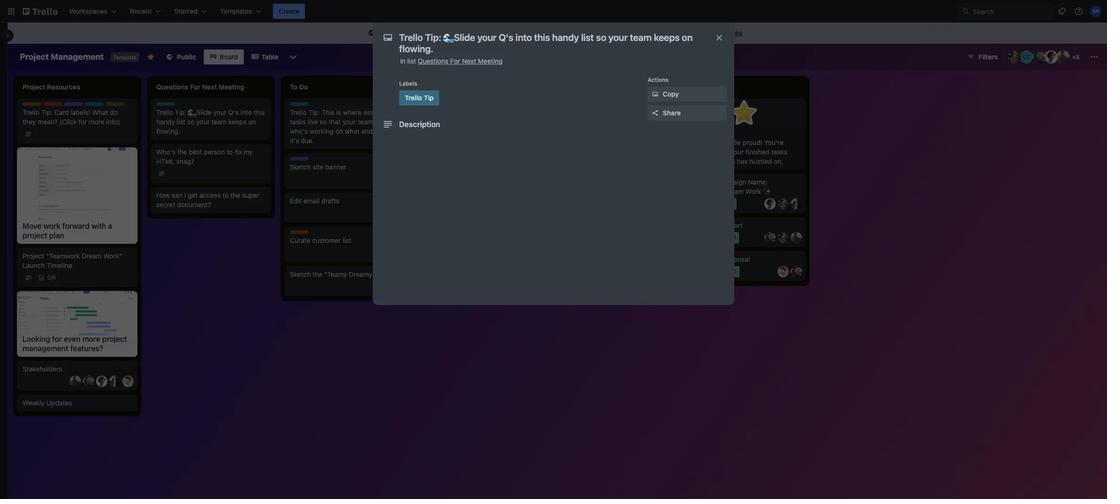 Task type: locate. For each thing, give the bounding box(es) containing it.
for inside trello tip: card labels! what do they mean? (click for more info)
[[79, 118, 87, 126]]

they
[[23, 118, 36, 126]]

team down all
[[720, 157, 736, 165]]

1 horizontal spatial for
[[711, 148, 720, 156]]

due.
[[301, 137, 314, 145]]

tasks
[[290, 118, 306, 126], [424, 118, 440, 126], [772, 148, 788, 156]]

brooke (brooke94205718) image right filters
[[1008, 50, 1022, 64]]

that down done!
[[691, 157, 704, 165]]

2020 right 31,
[[723, 268, 737, 275]]

brooke (brooke94205718) image down javier (javier85303346) icon
[[658, 285, 669, 296]]

on
[[488, 29, 495, 37], [248, 118, 256, 126], [336, 127, 343, 135]]

/
[[51, 274, 52, 281]]

explore more templates link
[[663, 25, 748, 41]]

work
[[746, 187, 762, 195]]

team for q's
[[212, 118, 227, 126]]

1 vertical spatial project
[[23, 252, 44, 260]]

public button
[[160, 49, 202, 65]]

1 sketch from the top
[[290, 163, 311, 171]]

team left halp
[[84, 102, 99, 109]]

✨ up all
[[723, 138, 732, 146]]

0 notifications image
[[1057, 6, 1068, 17]]

Board name text field
[[15, 49, 109, 65]]

project management
[[20, 52, 104, 62]]

1 vertical spatial jan
[[703, 268, 712, 275]]

that up working
[[329, 118, 341, 126]]

team for where
[[358, 118, 373, 126]]

templates
[[712, 29, 743, 37]]

0 vertical spatial this
[[378, 29, 391, 37]]

email
[[304, 197, 320, 205]]

i
[[184, 191, 186, 199]]

1 horizontal spatial team
[[358, 118, 373, 126]]

0 vertical spatial project
[[20, 52, 49, 62]]

1 horizontal spatial create
[[569, 29, 590, 37]]

1 vertical spatial can
[[172, 191, 183, 199]]

0 vertical spatial jan
[[703, 200, 712, 207]]

1 vertical spatial stephen (stephen11674280) image
[[377, 281, 388, 293]]

trello inside trello tip: ✨ be proud! you're done! for all your finished tasks that your team has hustled on.
[[691, 138, 708, 146]]

your up what
[[343, 118, 356, 126]]

0 horizontal spatial template
[[425, 29, 452, 37]]

1 vertical spatial design
[[290, 157, 309, 164]]

can inside trello tip trello tip: this is where assigned tasks live so that your team can see who's working on what and when it's due.
[[375, 118, 386, 126]]

javier (javier85303346) image
[[1057, 50, 1071, 64], [377, 208, 388, 219], [791, 232, 803, 244], [70, 376, 81, 387]]

0 horizontal spatial dream
[[82, 252, 102, 260]]

for down labels!
[[79, 118, 87, 126]]

is inside trello tip trello tip: this is where assigned tasks live so that your team can see who's working on what and when it's due.
[[336, 108, 341, 116]]

1 vertical spatial sketch
[[290, 270, 311, 278]]

sketch the "teamy dreamy" font link
[[290, 270, 399, 279]]

0 horizontal spatial tasks
[[290, 118, 306, 126]]

that left are
[[442, 118, 454, 126]]

drafts
[[322, 197, 339, 205]]

stakeholders
[[23, 365, 62, 373]]

brooke (brooke94205718) image
[[524, 159, 535, 170], [644, 251, 656, 262], [658, 285, 669, 296]]

campaign inside finalize campaign name: teamwork dream work ✨ jan 9, 2020
[[716, 178, 747, 186]]

None text field
[[395, 29, 706, 57]]

proposal
[[724, 255, 751, 263]]

teamwork
[[691, 187, 722, 195]]

your down 🌊slide
[[196, 118, 210, 126]]

meeting
[[478, 57, 503, 65]]

to left "copy."
[[534, 29, 540, 37]]

so inside trello tip trello tip: 🌊slide your q's into this handy list so your team keeps on flowing.
[[187, 118, 195, 126]]

can left i in the left top of the page
[[172, 191, 183, 199]]

🌊slide
[[188, 108, 212, 116]]

who's
[[156, 148, 176, 156]]

project for project "teamwork dream work" launch timeline
[[23, 252, 44, 260]]

trello inside trello tip: card labels! what do they mean? (click for more info)
[[23, 108, 39, 116]]

2 vertical spatial to
[[223, 191, 229, 199]]

sketch down curate
[[290, 270, 311, 278]]

q's
[[229, 108, 239, 116]]

for left all
[[711, 148, 720, 156]]

finalize campaign name: teamwork dream work ✨ jan 9, 2020
[[691, 178, 772, 207]]

0 horizontal spatial this
[[322, 108, 335, 116]]

for
[[451, 57, 461, 65], [711, 148, 720, 156]]

more inside trello tip: card labels! what do they mean? (click for more info)
[[89, 118, 104, 126]]

trello tip: ✨ be proud! you're done! for all your finished tasks that your team has hustled on.
[[691, 138, 788, 165]]

✨ inside finalize campaign name: teamwork dream work ✨ jan 9, 2020
[[764, 187, 772, 195]]

jan left 31,
[[703, 268, 712, 275]]

0 vertical spatial color: purple, title: "design team" element
[[64, 102, 99, 109]]

campaign
[[716, 178, 747, 186], [691, 255, 722, 263]]

color: purple, title: "design team" element
[[64, 102, 99, 109], [290, 157, 325, 164]]

project inside board name text field
[[20, 52, 49, 62]]

project left "management"
[[20, 52, 49, 62]]

filters button
[[965, 49, 1001, 65]]

2 jan from the top
[[703, 268, 712, 275]]

tip inside trello tip trello tip: this is where assigned tasks live so that your team can see who's working on what and when it's due.
[[307, 102, 315, 109]]

2020 inside finalize campaign name: teamwork dream work ✨ jan 9, 2020
[[720, 200, 734, 207]]

create inside "button"
[[279, 7, 300, 15]]

this up working
[[322, 108, 335, 116]]

0 horizontal spatial for
[[79, 118, 87, 126]]

almost
[[467, 118, 487, 126]]

dream left work on the top of page
[[724, 187, 744, 195]]

1 jan from the top
[[703, 200, 712, 207]]

see
[[388, 118, 399, 126]]

tip: inside trello tip trello tip: 🌊slide your q's into this handy list so your team keeps on flowing.
[[175, 108, 186, 116]]

0 vertical spatial is
[[393, 29, 398, 37]]

questions
[[418, 57, 449, 65]]

create button
[[273, 4, 305, 19]]

team inside trello tip trello tip: 🌊slide your q's into this handy list so your team keeps on flowing.
[[212, 118, 227, 126]]

tasks up on.
[[772, 148, 788, 156]]

1 vertical spatial on
[[248, 118, 256, 126]]

5
[[1077, 54, 1080, 61]]

document?
[[177, 201, 211, 209]]

done
[[489, 118, 504, 126]]

what
[[92, 108, 108, 116]]

the
[[497, 29, 507, 37], [177, 148, 187, 156], [231, 191, 240, 199], [313, 270, 323, 278]]

chris (chris42642663) image
[[390, 208, 401, 219], [377, 247, 388, 259], [83, 376, 94, 387]]

more down what
[[89, 118, 104, 126]]

1 horizontal spatial brooke (brooke94205718) image
[[644, 251, 656, 262]]

0 horizontal spatial for
[[451, 57, 461, 65]]

brooke (brooke94205718) image up font
[[390, 247, 401, 259]]

trello
[[405, 94, 422, 102], [85, 102, 100, 109], [156, 102, 172, 109], [290, 102, 305, 109], [424, 102, 439, 109], [23, 108, 39, 116], [156, 108, 173, 116], [290, 108, 307, 116], [424, 108, 441, 116], [691, 138, 708, 146]]

1 horizontal spatial that
[[442, 118, 454, 126]]

0 vertical spatial campaign
[[716, 178, 747, 186]]

0 horizontal spatial more
[[89, 118, 104, 126]]

0 horizontal spatial so
[[187, 118, 195, 126]]

your
[[213, 108, 227, 116], [196, 118, 210, 126], [343, 118, 356, 126], [731, 148, 744, 156], [705, 157, 719, 165]]

caity (caity) image
[[1021, 50, 1034, 64]]

this right sm image
[[378, 29, 391, 37]]

1 vertical spatial campaign
[[691, 255, 722, 263]]

0 vertical spatial design
[[64, 102, 83, 109]]

on.
[[774, 157, 784, 165]]

0 vertical spatial dream
[[724, 187, 744, 195]]

tasks inside trello tip trello tip: 💬for those in-between tasks that are almost done but also awaiting one last step.
[[424, 118, 440, 126]]

more right the explore
[[694, 29, 710, 37]]

star or unstar board image
[[147, 53, 154, 61]]

tasks inside trello tip: ✨ be proud! you're done! for all your finished tasks that your team has hustled on.
[[772, 148, 788, 156]]

share button
[[648, 106, 727, 121]]

so down 🌊slide
[[187, 118, 195, 126]]

tip: up mean?
[[41, 108, 53, 116]]

tip: inside trello tip: ✨ be proud! you're done! for all your finished tasks that your team has hustled on.
[[710, 138, 721, 146]]

project inside project "teamwork dream work" launch timeline
[[23, 252, 44, 260]]

on inside trello tip trello tip: 🌊slide your q's into this handy list so your team keeps on flowing.
[[248, 118, 256, 126]]

brooke (brooke94205718) image left javier (javier85303346) icon
[[644, 251, 656, 262]]

1 horizontal spatial this
[[378, 29, 391, 37]]

0 vertical spatial list
[[407, 57, 416, 65]]

✨ down name:
[[764, 187, 772, 195]]

create
[[279, 7, 300, 15], [569, 29, 590, 37]]

on right anyone
[[488, 29, 495, 37]]

2 horizontal spatial team
[[720, 157, 736, 165]]

customize views image
[[289, 52, 298, 62]]

0 horizontal spatial ✨
[[723, 138, 732, 146]]

chris (chris42642663) image left +
[[1033, 50, 1046, 64]]

create for create
[[279, 7, 300, 15]]

tasks inside trello tip trello tip: this is where assigned tasks live so that your team can see who's working on what and when it's due.
[[290, 118, 306, 126]]

project "teamwork dream work" launch timeline link
[[23, 252, 132, 270]]

the left super
[[231, 191, 240, 199]]

0 horizontal spatial design
[[64, 102, 83, 109]]

1 so from the left
[[187, 118, 195, 126]]

2 horizontal spatial that
[[691, 157, 704, 165]]

team up and
[[358, 118, 373, 126]]

table
[[262, 53, 279, 61]]

2020
[[720, 200, 734, 207], [723, 268, 737, 275]]

1 horizontal spatial color: purple, title: "design team" element
[[290, 157, 325, 164]]

is
[[393, 29, 398, 37], [336, 108, 341, 116]]

filters
[[979, 53, 999, 61]]

31,
[[714, 268, 722, 275]]

💬for
[[456, 108, 474, 116]]

tip:
[[41, 108, 53, 116], [175, 108, 186, 116], [309, 108, 320, 116], [442, 108, 454, 116], [710, 138, 721, 146]]

for left next
[[451, 57, 461, 65]]

0 horizontal spatial can
[[172, 191, 183, 199]]

1 horizontal spatial can
[[375, 118, 386, 126]]

has
[[737, 157, 748, 165]]

on down the into
[[248, 118, 256, 126]]

halp
[[106, 102, 118, 109]]

best
[[189, 148, 202, 156]]

color: sky, title: "trello tip" element
[[399, 90, 440, 106], [85, 102, 110, 109], [156, 102, 182, 109], [290, 102, 315, 109], [424, 102, 449, 109]]

1 vertical spatial ✨
[[764, 187, 772, 195]]

✨ inside trello tip: ✨ be proud! you're done! for all your finished tasks that your team has hustled on.
[[723, 138, 732, 146]]

tip: for trello tip: 🌊slide your q's into this handy list so your team keeps on flowing.
[[175, 108, 186, 116]]

to left fix
[[227, 148, 233, 156]]

brooke (brooke94205718) image down also
[[524, 159, 535, 170]]

0 vertical spatial create
[[279, 7, 300, 15]]

tip: left the 💬for on the top of the page
[[442, 108, 454, 116]]

sketch inside "link"
[[290, 270, 311, 278]]

list inside trello tip trello tip: 🌊slide your q's into this handy list so your team keeps on flowing.
[[177, 118, 186, 126]]

edit
[[290, 197, 302, 205]]

2 vertical spatial list
[[343, 236, 352, 244]]

color: sky, title: "trello tip" element for trello tip: this is where assigned tasks live so that your team can see who's working on what and when it's due.
[[290, 102, 315, 109]]

1 vertical spatial 2020
[[723, 268, 737, 275]]

team left keeps
[[212, 118, 227, 126]]

template right from on the right top
[[628, 29, 656, 37]]

site
[[313, 163, 324, 171]]

dream left work" in the bottom left of the page
[[82, 252, 102, 260]]

can up when
[[375, 118, 386, 126]]

project for project management
[[20, 52, 49, 62]]

list right in
[[407, 57, 416, 65]]

template right public
[[425, 29, 452, 37]]

brooke (brooke94205718) image left stephen (stephen11674280) image
[[778, 198, 789, 210]]

tip: up live
[[309, 108, 320, 116]]

1 horizontal spatial so
[[320, 118, 327, 126]]

create up customize views image
[[279, 7, 300, 15]]

0 horizontal spatial create
[[279, 7, 300, 15]]

the up snag?
[[177, 148, 187, 156]]

on inside trello tip trello tip: this is where assigned tasks live so that your team can see who's working on what and when it's due.
[[336, 127, 343, 135]]

the left "teamy at the left bottom
[[313, 270, 323, 278]]

stephen (stephen11674280) image
[[524, 198, 535, 210], [377, 281, 388, 293], [109, 376, 121, 387]]

0
[[47, 274, 51, 281]]

1 horizontal spatial on
[[336, 127, 343, 135]]

team left banner
[[311, 157, 325, 164]]

dec
[[703, 234, 713, 241]]

0 horizontal spatial chris (chris42642663) image
[[83, 376, 94, 387]]

sketch inside design team sketch site banner
[[290, 163, 311, 171]]

jan left 9,
[[703, 200, 712, 207]]

0 vertical spatial sketch
[[290, 163, 311, 171]]

2 vertical spatial brooke (brooke94205718) image
[[658, 285, 669, 296]]

1 vertical spatial for
[[711, 148, 720, 156]]

jan inside campaign proposal jan 31, 2020
[[703, 268, 712, 275]]

chris (chris42642663) image down but
[[511, 159, 522, 170]]

tasks up who's
[[290, 118, 306, 126]]

team inside trello tip: ✨ be proud! you're done! for all your finished tasks that your team has hustled on.
[[720, 157, 736, 165]]

2 horizontal spatial tasks
[[772, 148, 788, 156]]

banner
[[326, 163, 347, 171]]

so up working
[[320, 118, 327, 126]]

janelle (janelle549) image
[[765, 198, 776, 210], [390, 281, 401, 293], [644, 285, 656, 296], [96, 376, 107, 387]]

to inside how can i get access to the super secret document?
[[223, 191, 229, 199]]

0 vertical spatial can
[[375, 118, 386, 126]]

0 vertical spatial for
[[454, 29, 462, 37]]

proud!
[[743, 138, 763, 146]]

for inside trello tip: ✨ be proud! you're done! for all your finished tasks that your team has hustled on.
[[711, 148, 720, 156]]

sketch the "teamy dreamy" font
[[290, 270, 391, 278]]

can
[[375, 118, 386, 126], [172, 191, 183, 199]]

campaign down has
[[716, 178, 747, 186]]

0 horizontal spatial that
[[329, 118, 341, 126]]

create left board
[[569, 29, 590, 37]]

this
[[254, 108, 265, 116]]

tip: for trello tip: 💬for those in-between tasks that are almost done but also awaiting one last step.
[[442, 108, 454, 116]]

your inside trello tip trello tip: this is where assigned tasks live so that your team can see who's working on what and when it's due.
[[343, 118, 356, 126]]

tip
[[424, 94, 434, 102], [101, 102, 110, 109], [173, 102, 182, 109], [307, 102, 315, 109], [441, 102, 449, 109]]

chris (chris42642663) image
[[1033, 50, 1046, 64], [511, 159, 522, 170], [765, 232, 776, 244], [791, 266, 803, 277]]

for
[[454, 29, 462, 37], [79, 118, 87, 126]]

javier (javier85303346) image
[[658, 251, 669, 262]]

weekly updates
[[23, 399, 72, 407]]

tip: inside trello tip trello tip: this is where assigned tasks live so that your team can see who's working on what and when it's due.
[[309, 108, 320, 116]]

mean?
[[38, 118, 58, 126]]

team
[[212, 118, 227, 126], [358, 118, 373, 126], [720, 157, 736, 165]]

that inside trello tip: ✨ be proud! you're done! for all your finished tasks that your team has hustled on.
[[691, 157, 704, 165]]

secret
[[156, 201, 175, 209]]

team inside design team sketch site banner
[[311, 157, 325, 164]]

that inside trello tip trello tip: this is where assigned tasks live so that your team can see who's working on what and when it's due.
[[329, 118, 341, 126]]

1 vertical spatial color: purple, title: "design team" element
[[290, 157, 325, 164]]

tip: inside trello tip trello tip: 💬for those in-between tasks that are almost done but also awaiting one last step.
[[442, 108, 454, 116]]

board
[[592, 29, 610, 37]]

copy
[[663, 90, 679, 98]]

more
[[694, 29, 710, 37], [89, 118, 104, 126]]

campaign inside campaign proposal jan 31, 2020
[[691, 255, 722, 263]]

1 horizontal spatial design
[[290, 157, 309, 164]]

1 horizontal spatial ✨
[[764, 187, 772, 195]]

but
[[506, 118, 516, 126]]

2 template from the left
[[628, 29, 656, 37]]

your left q's
[[213, 108, 227, 116]]

table link
[[246, 49, 284, 65]]

todd (todd05497623) image
[[390, 174, 401, 185], [511, 198, 522, 210], [631, 251, 642, 262], [122, 376, 134, 387]]

brooke (brooke94205718) image
[[1008, 50, 1022, 64], [778, 198, 789, 210], [778, 232, 789, 244], [390, 247, 401, 259]]

jan
[[703, 200, 712, 207], [703, 268, 712, 275]]

and
[[362, 127, 373, 135]]

open information menu image
[[1075, 7, 1084, 16]]

0 vertical spatial more
[[694, 29, 710, 37]]

is left where
[[336, 108, 341, 116]]

tip for trello tip
[[424, 94, 434, 102]]

access
[[200, 191, 221, 199]]

on left what
[[336, 127, 343, 135]]

0 horizontal spatial on
[[248, 118, 256, 126]]

1 horizontal spatial more
[[694, 29, 710, 37]]

0 vertical spatial chris (chris42642663) image
[[390, 208, 401, 219]]

0 horizontal spatial is
[[336, 108, 341, 116]]

1 horizontal spatial tasks
[[424, 118, 440, 126]]

1 vertical spatial more
[[89, 118, 104, 126]]

sketch
[[290, 163, 311, 171], [290, 270, 311, 278]]

share
[[663, 109, 681, 117]]

super
[[242, 191, 259, 199]]

1 vertical spatial list
[[177, 118, 186, 126]]

my
[[244, 148, 253, 156]]

to right access
[[223, 191, 229, 199]]

0 horizontal spatial list
[[177, 118, 186, 126]]

1 horizontal spatial template
[[628, 29, 656, 37]]

0 horizontal spatial team
[[212, 118, 227, 126]]

trello tip trello tip: 💬for those in-between tasks that are almost done but also awaiting one last step.
[[424, 102, 530, 135]]

one
[[451, 127, 462, 135]]

1 vertical spatial brooke (brooke94205718) image
[[644, 251, 656, 262]]

tip: inside trello tip: card labels! what do they mean? (click for more info)
[[41, 108, 53, 116]]

tip inside trello tip trello tip: 🌊slide your q's into this handy list so your team keeps on flowing.
[[173, 102, 182, 109]]

live
[[308, 118, 318, 126]]

0 horizontal spatial stephen (stephen11674280) image
[[109, 376, 121, 387]]

1 horizontal spatial list
[[343, 236, 352, 244]]

2 vertical spatial on
[[336, 127, 343, 135]]

1 vertical spatial team
[[311, 157, 325, 164]]

list right handy
[[177, 118, 186, 126]]

tip: up handy
[[175, 108, 186, 116]]

dream inside finalize campaign name: teamwork dream work ✨ jan 9, 2020
[[724, 187, 744, 195]]

stephen (stephen11674280) image
[[791, 198, 803, 210]]

2 horizontal spatial on
[[488, 29, 495, 37]]

to inside who's the best person to fix my html snag?
[[227, 148, 233, 156]]

campaign up 31,
[[691, 255, 722, 263]]

chris (chris42642663) image down submit q1 report link
[[765, 232, 776, 244]]

is left a
[[393, 29, 398, 37]]

0 horizontal spatial brooke (brooke94205718) image
[[524, 159, 535, 170]]

1 horizontal spatial for
[[454, 29, 462, 37]]

1 vertical spatial is
[[336, 108, 341, 116]]

sm image
[[651, 89, 660, 99]]

sketch left site
[[290, 163, 311, 171]]

0 horizontal spatial team
[[84, 102, 99, 109]]

the inside who's the best person to fix my html snag?
[[177, 148, 187, 156]]

team inside trello tip trello tip: this is where assigned tasks live so that your team can see who's working on what and when it's due.
[[358, 118, 373, 126]]

design team sketch site banner
[[290, 157, 347, 171]]

0 horizontal spatial color: purple, title: "design team" element
[[64, 102, 99, 109]]

project up launch
[[23, 252, 44, 260]]

0 vertical spatial ✨
[[723, 138, 732, 146]]

2 so from the left
[[320, 118, 327, 126]]

1 horizontal spatial dream
[[724, 187, 744, 195]]

for left anyone
[[454, 29, 462, 37]]

1 vertical spatial chris (chris42642663) image
[[377, 247, 388, 259]]

2020 right 9,
[[720, 200, 734, 207]]

0 vertical spatial team
[[84, 102, 99, 109]]

more inside explore more templates link
[[694, 29, 710, 37]]

the inside "link"
[[313, 270, 323, 278]]

tasks up the 'awaiting'
[[424, 118, 440, 126]]

0 vertical spatial for
[[451, 57, 461, 65]]

1 vertical spatial this
[[322, 108, 335, 116]]

tip inside trello tip trello tip: 💬for those in-between tasks that are almost done but also awaiting one last step.
[[441, 102, 449, 109]]

tip: left be
[[710, 138, 721, 146]]

list right customer
[[343, 236, 352, 244]]

0 vertical spatial stephen (stephen11674280) image
[[524, 198, 535, 210]]

chris (chris42642663) image right todd (todd05497623) image
[[791, 266, 803, 277]]

0 vertical spatial 2020
[[720, 200, 734, 207]]

1 vertical spatial to
[[227, 148, 233, 156]]

2 sketch from the top
[[290, 270, 311, 278]]

1 horizontal spatial team
[[311, 157, 325, 164]]



Task type: describe. For each thing, give the bounding box(es) containing it.
2 horizontal spatial chris (chris42642663) image
[[390, 208, 401, 219]]

name:
[[749, 178, 768, 186]]

awaiting
[[424, 127, 449, 135]]

what
[[345, 127, 360, 135]]

person
[[204, 148, 225, 156]]

submit
[[691, 221, 713, 229]]

"teamy
[[324, 270, 347, 278]]

color: yellow, title: "copy request" element
[[23, 102, 41, 106]]

trello for trello tip halp
[[85, 102, 100, 109]]

(click
[[59, 118, 77, 126]]

tasks for that
[[424, 118, 440, 126]]

javier (javier85303346) image down stephen (stephen11674280) image
[[791, 232, 803, 244]]

where
[[343, 108, 362, 116]]

this inside trello tip trello tip: this is where assigned tasks live so that your team can see who's working on what and when it's due.
[[322, 108, 335, 116]]

curate customer list link
[[290, 236, 399, 245]]

curate customer list
[[290, 236, 352, 244]]

timeline
[[47, 261, 72, 269]]

2 horizontal spatial stephen (stephen11674280) image
[[524, 198, 535, 210]]

color: sky, title: "trello tip" element for trello tip: 🌊slide your q's into this handy list so your team keeps on flowing.
[[156, 102, 182, 109]]

1 horizontal spatial chris (chris42642663) image
[[377, 247, 388, 259]]

create board from template link
[[564, 25, 661, 41]]

between
[[503, 108, 529, 116]]

who's
[[290, 127, 308, 135]]

it's
[[290, 137, 299, 145]]

trello for trello tip: ✨ be proud! you're done! for all your finished tasks that your team has hustled on.
[[691, 138, 708, 146]]

1 horizontal spatial is
[[393, 29, 398, 37]]

trello for trello tip trello tip: this is where assigned tasks live so that your team can see who's working on what and when it's due.
[[290, 102, 305, 109]]

template
[[113, 54, 137, 60]]

finalize
[[691, 178, 714, 186]]

can inside how can i get access to the super secret document?
[[172, 191, 183, 199]]

brooke (brooke94205718) image up todd (todd05497623) image
[[778, 232, 789, 244]]

2 vertical spatial chris (chris42642663) image
[[83, 376, 94, 387]]

all
[[722, 148, 729, 156]]

1 horizontal spatial stephen (stephen11674280) image
[[377, 281, 388, 293]]

dreamy"
[[349, 270, 376, 278]]

the left "internet"
[[497, 29, 507, 37]]

0 vertical spatial to
[[534, 29, 540, 37]]

0 / 6
[[47, 274, 56, 281]]

priority design team
[[43, 102, 99, 109]]

font
[[377, 270, 391, 278]]

how can i get access to the super secret document? link
[[156, 191, 266, 210]]

tip for trello tip halp
[[101, 102, 110, 109]]

sketch site banner link
[[290, 163, 399, 172]]

trello tip trello tip: 🌊slide your q's into this handy list so your team keeps on flowing.
[[156, 102, 265, 135]]

your down done!
[[705, 157, 719, 165]]

Search field
[[970, 4, 1053, 18]]

management
[[51, 52, 104, 62]]

javier (javier85303346) image left +
[[1057, 50, 1071, 64]]

in list questions for next meeting
[[400, 57, 503, 65]]

trello for trello tip: card labels! what do they mean? (click for more info)
[[23, 108, 39, 116]]

you're
[[765, 138, 784, 146]]

color: orange, title: "one more step" element
[[290, 230, 309, 234]]

done!
[[691, 148, 709, 156]]

handy
[[156, 118, 175, 126]]

tip for trello tip trello tip: 🌊slide your q's into this handy list so your team keeps on flowing.
[[173, 102, 182, 109]]

weekly updates link
[[23, 398, 132, 408]]

color: lime, title: "halp" element
[[106, 102, 124, 109]]

color: red, title: "priority" element
[[43, 102, 63, 109]]

jan inside finalize campaign name: teamwork dream work ✨ jan 9, 2020
[[703, 200, 712, 207]]

this is a public template for anyone on the internet to copy.
[[378, 29, 558, 37]]

actions
[[648, 76, 669, 83]]

greg robinson (gregrobinson96) image
[[1091, 6, 1102, 17]]

tip for trello tip trello tip: this is where assigned tasks live so that your team can see who's working on what and when it's due.
[[307, 102, 315, 109]]

curate
[[290, 236, 311, 244]]

your down be
[[731, 148, 744, 156]]

2 horizontal spatial list
[[407, 57, 416, 65]]

2 vertical spatial stephen (stephen11674280) image
[[109, 376, 121, 387]]

design inside design team sketch site banner
[[290, 157, 309, 164]]

janelle (janelle549) image
[[1045, 50, 1058, 64]]

edit email drafts
[[290, 197, 339, 205]]

javier (javier85303346) image down 'stakeholders' link
[[70, 376, 81, 387]]

copy link
[[648, 87, 727, 102]]

6
[[52, 274, 56, 281]]

updates
[[46, 399, 72, 407]]

9,
[[714, 200, 719, 207]]

trello tip: 💬for those in-between tasks that are almost done but also awaiting one last step. link
[[424, 108, 533, 136]]

public
[[405, 29, 423, 37]]

2019
[[723, 234, 737, 241]]

do
[[110, 108, 118, 116]]

work"
[[103, 252, 122, 260]]

fix
[[235, 148, 242, 156]]

edit email drafts link
[[290, 196, 399, 206]]

0 vertical spatial on
[[488, 29, 495, 37]]

javier (javier85303346) image down "edit email drafts" link
[[377, 208, 388, 219]]

those
[[476, 108, 493, 116]]

next
[[462, 57, 476, 65]]

internet
[[509, 29, 532, 37]]

"teamwork
[[46, 252, 80, 260]]

+
[[1073, 54, 1077, 61]]

board
[[220, 53, 238, 61]]

the inside how can i get access to the super secret document?
[[231, 191, 240, 199]]

labels!
[[71, 108, 90, 116]]

show menu image
[[1090, 52, 1100, 62]]

0 vertical spatial brooke (brooke94205718) image
[[524, 159, 535, 170]]

create for create board from template
[[569, 29, 590, 37]]

stakeholders link
[[23, 364, 132, 374]]

trello for trello tip trello tip: 🌊slide your q's into this handy list so your team keeps on flowing.
[[156, 102, 172, 109]]

trello tip: 🌊slide your q's into this handy list so your team keeps on flowing. link
[[156, 108, 266, 136]]

info)
[[106, 118, 120, 126]]

search image
[[963, 8, 970, 15]]

17,
[[715, 234, 722, 241]]

create board from template
[[569, 29, 656, 37]]

q1
[[715, 221, 723, 229]]

submit q1 report link
[[691, 221, 801, 230]]

priority
[[43, 102, 63, 109]]

2 horizontal spatial brooke (brooke94205718) image
[[658, 285, 669, 296]]

explore more templates
[[669, 29, 743, 37]]

trello for trello tip trello tip: 💬for those in-between tasks that are almost done but also awaiting one last step.
[[424, 102, 439, 109]]

color: sky, title: "trello tip" element for trello tip: 💬for those in-between tasks that are almost done but also awaiting one last step.
[[424, 102, 449, 109]]

1 template from the left
[[425, 29, 452, 37]]

tip for trello tip trello tip: 💬for those in-between tasks that are almost done but also awaiting one last step.
[[441, 102, 449, 109]]

project "teamwork dream work" launch timeline
[[23, 252, 122, 269]]

primary element
[[0, 0, 1108, 23]]

trello for trello tip
[[405, 94, 422, 102]]

so inside trello tip trello tip: this is where assigned tasks live so that your team can see who's working on what and when it's due.
[[320, 118, 327, 126]]

sm image
[[367, 29, 376, 38]]

tip: for trello tip: this is where assigned tasks live so that your team can see who's working on what and when it's due.
[[309, 108, 320, 116]]

description
[[399, 120, 441, 129]]

that inside trello tip trello tip: 💬for those in-between tasks that are almost done but also awaiting one last step.
[[442, 118, 454, 126]]

copy.
[[542, 29, 558, 37]]

todd (todd05497623) image
[[778, 266, 789, 277]]

tasks for live
[[290, 118, 306, 126]]

+ 5
[[1073, 54, 1080, 61]]

finished
[[746, 148, 770, 156]]

trello tip
[[405, 94, 434, 102]]

trello tip: card labels! what do they mean? (click for more info)
[[23, 108, 120, 126]]

2020 inside campaign proposal jan 31, 2020
[[723, 268, 737, 275]]

questions for next meeting link
[[418, 57, 503, 65]]

dream inside project "teamwork dream work" launch timeline
[[82, 252, 102, 260]]

explore
[[669, 29, 692, 37]]

in
[[400, 57, 406, 65]]

report
[[724, 221, 743, 229]]



Task type: vqa. For each thing, say whether or not it's contained in the screenshot.
"Workspace visible" image
no



